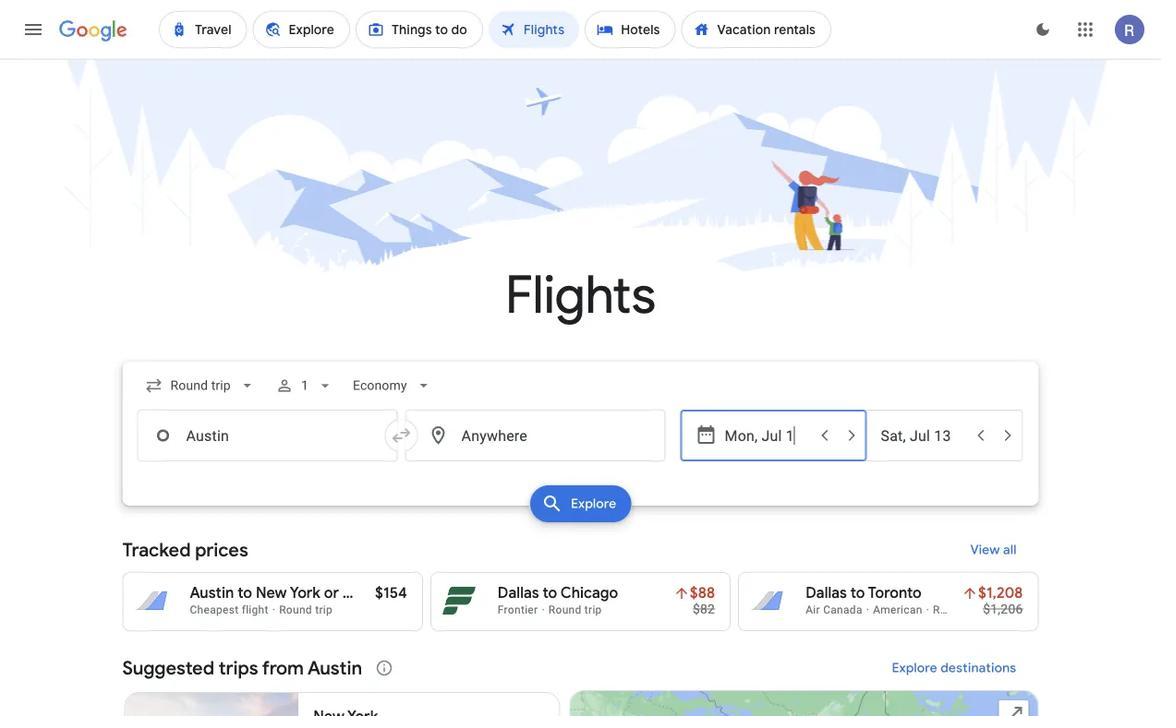 Task type: vqa. For each thing, say whether or not it's contained in the screenshot.
Austin
yes



Task type: locate. For each thing, give the bounding box(es) containing it.
round trip
[[279, 604, 333, 617], [549, 604, 602, 617], [933, 604, 987, 617]]

0 horizontal spatial  image
[[272, 604, 275, 617]]

trip down $1,208
[[969, 604, 987, 617]]

1 horizontal spatial round trip
[[549, 604, 602, 617]]

1 vertical spatial austin
[[308, 657, 362, 680]]

trip
[[315, 604, 333, 617], [585, 604, 602, 617], [969, 604, 987, 617]]

trip down or
[[315, 604, 333, 617]]

2 horizontal spatial round
[[933, 604, 966, 617]]

1 horizontal spatial round
[[549, 604, 582, 617]]

 image right american
[[926, 604, 930, 617]]

explore inside 'flight' search box
[[571, 496, 616, 513]]

1 dallas from the left
[[498, 584, 539, 603]]

trips
[[219, 657, 258, 680]]

$1,206
[[983, 602, 1023, 617]]

 image
[[272, 604, 275, 617], [866, 604, 870, 617], [926, 604, 930, 617]]

1 round trip from the left
[[279, 604, 333, 617]]

dallas
[[498, 584, 539, 603], [806, 584, 847, 603]]

3 to from the left
[[851, 584, 865, 603]]

explore button
[[530, 486, 631, 523]]

dallas up frontier
[[498, 584, 539, 603]]

air
[[806, 604, 820, 617]]

1 trip from the left
[[315, 604, 333, 617]]

2 dallas from the left
[[806, 584, 847, 603]]

1 horizontal spatial  image
[[866, 604, 870, 617]]

1 vertical spatial explore
[[892, 661, 938, 677]]

explore down american
[[892, 661, 938, 677]]

austin up cheapest
[[190, 584, 234, 603]]

1  image from the left
[[272, 604, 275, 617]]

0 horizontal spatial trip
[[315, 604, 333, 617]]

flight
[[242, 604, 269, 617]]

2 horizontal spatial round trip
[[933, 604, 987, 617]]

cheapest
[[190, 604, 239, 617]]

explore
[[571, 496, 616, 513], [892, 661, 938, 677]]

0 horizontal spatial austin
[[190, 584, 234, 603]]

newark
[[343, 584, 396, 603]]

round trip down york
[[279, 604, 333, 617]]

dallas up air canada
[[806, 584, 847, 603]]

to
[[238, 584, 252, 603], [543, 584, 557, 603], [851, 584, 865, 603]]

air canada
[[806, 604, 863, 617]]

1 button
[[268, 364, 342, 408]]

 image down new
[[272, 604, 275, 617]]

austin inside tracked prices region
[[190, 584, 234, 603]]

0 horizontal spatial round
[[279, 604, 312, 617]]

explore inside suggested trips from austin region
[[892, 661, 938, 677]]

1 horizontal spatial trip
[[585, 604, 602, 617]]

2 to from the left
[[543, 584, 557, 603]]

trip down chicago
[[585, 604, 602, 617]]

view
[[970, 542, 1000, 559]]

 image for toronto
[[866, 604, 870, 617]]

82 US dollars text field
[[693, 602, 715, 617]]

round trip down chicago
[[549, 604, 602, 617]]

None text field
[[137, 410, 398, 462], [405, 410, 666, 462], [137, 410, 398, 462], [405, 410, 666, 462]]

canada
[[823, 604, 863, 617]]

1 horizontal spatial dallas
[[806, 584, 847, 603]]

None field
[[137, 370, 264, 403], [345, 370, 440, 403], [137, 370, 264, 403], [345, 370, 440, 403]]

dallas for dallas to toronto
[[806, 584, 847, 603]]

Departure text field
[[725, 411, 810, 461]]

0 vertical spatial explore
[[571, 496, 616, 513]]

0 horizontal spatial dallas
[[498, 584, 539, 603]]

1 horizontal spatial explore
[[892, 661, 938, 677]]

all
[[1003, 542, 1017, 559]]

american
[[873, 604, 923, 617]]

2 round from the left
[[549, 604, 582, 617]]

austin right from
[[308, 657, 362, 680]]

0 horizontal spatial to
[[238, 584, 252, 603]]

explore for explore destinations
[[892, 661, 938, 677]]

2 horizontal spatial trip
[[969, 604, 987, 617]]

2  image from the left
[[866, 604, 870, 617]]

$82
[[693, 602, 715, 617]]

Return text field
[[881, 411, 966, 461]]

round down dallas to chicago
[[549, 604, 582, 617]]

 image for new
[[272, 604, 275, 617]]

round
[[279, 604, 312, 617], [549, 604, 582, 617], [933, 604, 966, 617]]

explore up tracked prices region
[[571, 496, 616, 513]]

explore destinations button
[[870, 647, 1039, 691]]

austin
[[190, 584, 234, 603], [308, 657, 362, 680]]

from
[[262, 657, 304, 680]]

round right american
[[933, 604, 966, 617]]

austin to new york or newark
[[190, 584, 396, 603]]

to left chicago
[[543, 584, 557, 603]]

0 horizontal spatial explore
[[571, 496, 616, 513]]

1 to from the left
[[238, 584, 252, 603]]

toronto
[[868, 584, 922, 603]]

to for chicago
[[543, 584, 557, 603]]

 image down dallas to toronto
[[866, 604, 870, 617]]

1 horizontal spatial to
[[543, 584, 557, 603]]

round trip down $1,208
[[933, 604, 987, 617]]

0 vertical spatial austin
[[190, 584, 234, 603]]

to up canada
[[851, 584, 865, 603]]

1 round from the left
[[279, 604, 312, 617]]

2 horizontal spatial  image
[[926, 604, 930, 617]]

Flight search field
[[108, 362, 1054, 528]]

1 horizontal spatial austin
[[308, 657, 362, 680]]

0 horizontal spatial round trip
[[279, 604, 333, 617]]

1
[[301, 378, 308, 394]]

tracked prices
[[122, 539, 248, 562]]

2 horizontal spatial to
[[851, 584, 865, 603]]

to up flight
[[238, 584, 252, 603]]

view all
[[970, 542, 1017, 559]]

round down the austin to new york or newark
[[279, 604, 312, 617]]



Task type: describe. For each thing, give the bounding box(es) containing it.
flights
[[505, 263, 656, 328]]

3 trip from the left
[[969, 604, 987, 617]]

3  image from the left
[[926, 604, 930, 617]]

to for toronto
[[851, 584, 865, 603]]

new
[[256, 584, 287, 603]]

destinations
[[941, 661, 1017, 677]]

3 round from the left
[[933, 604, 966, 617]]

cheapest flight
[[190, 604, 269, 617]]

154 US dollars text field
[[375, 584, 407, 603]]

or
[[324, 584, 339, 603]]

dallas to chicago
[[498, 584, 618, 603]]

york
[[290, 584, 321, 603]]

2 round trip from the left
[[549, 604, 602, 617]]

main menu image
[[22, 18, 44, 41]]

88 US dollars text field
[[690, 584, 715, 603]]

to for new
[[238, 584, 252, 603]]

explore for explore
[[571, 496, 616, 513]]

austin inside region
[[308, 657, 362, 680]]

dallas for dallas to chicago
[[498, 584, 539, 603]]

explore destinations
[[892, 661, 1017, 677]]

3 round trip from the left
[[933, 604, 987, 617]]

suggested trips from austin
[[122, 657, 362, 680]]

suggested
[[122, 657, 214, 680]]

dallas to toronto
[[806, 584, 922, 603]]

$1,208
[[978, 584, 1023, 603]]

$154
[[375, 584, 407, 603]]

frontier
[[498, 604, 538, 617]]

1208 US dollars text field
[[978, 584, 1023, 603]]

tracked prices region
[[122, 528, 1039, 632]]

chicago
[[561, 584, 618, 603]]

2 trip from the left
[[585, 604, 602, 617]]

change appearance image
[[1021, 7, 1065, 52]]

1206 US dollars text field
[[983, 602, 1023, 617]]

tracked
[[122, 539, 191, 562]]

suggested trips from austin region
[[122, 647, 1039, 717]]

$88
[[690, 584, 715, 603]]

prices
[[195, 539, 248, 562]]



